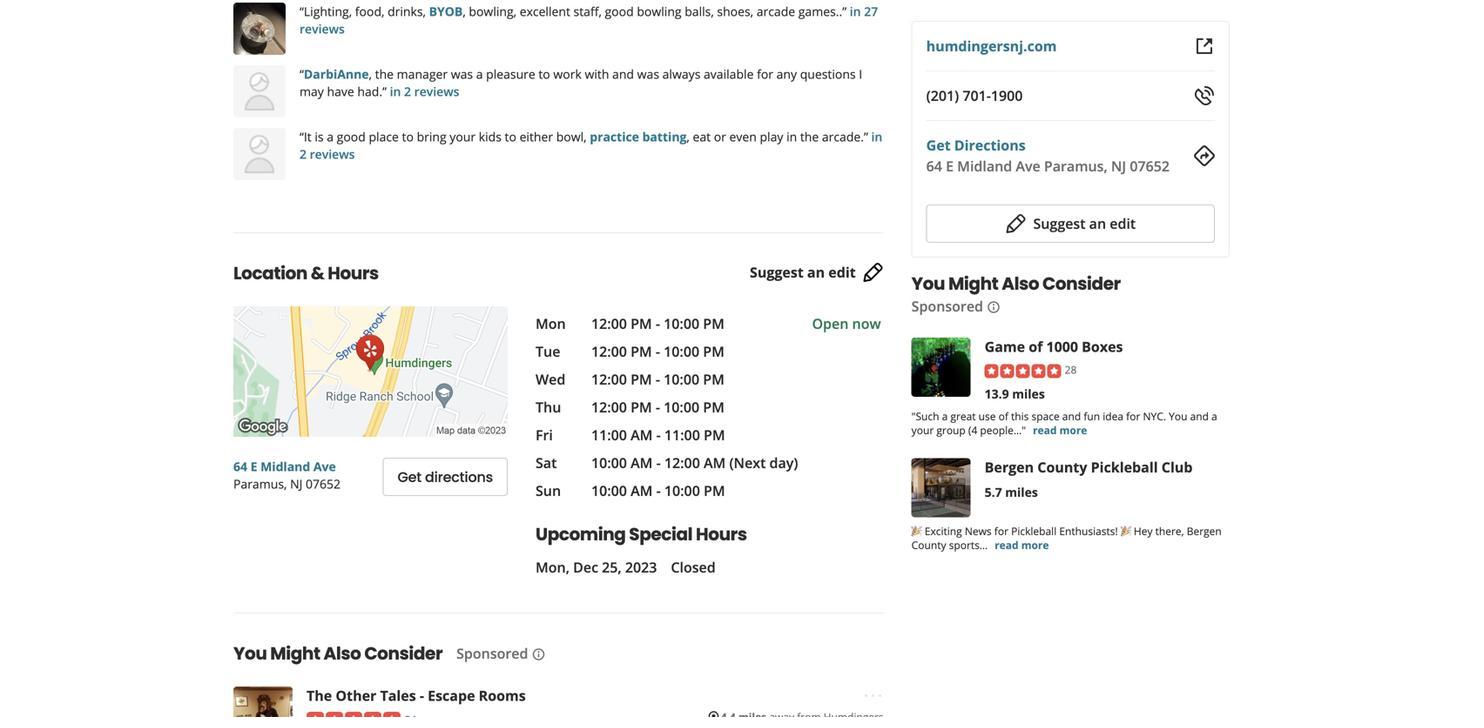 Task type: locate. For each thing, give the bounding box(es) containing it.
midland inside 64 e midland ave paramus, nj 07652
[[260, 459, 310, 475]]

27
[[864, 3, 878, 20]]

12:00 pm - 10:00 pm for wed
[[591, 370, 724, 389]]

0 horizontal spatial you might also consider
[[233, 642, 443, 666]]

might up game
[[948, 272, 998, 296]]

to left work
[[539, 66, 550, 82]]

might
[[948, 272, 998, 296], [270, 642, 320, 666]]

1 12:00 pm - 10:00 pm from the top
[[591, 314, 724, 333]]

1 horizontal spatial 11:00
[[664, 426, 700, 445]]

for inside , the manager was a pleasure to work with and was always available for any questions i may have had.
[[757, 66, 773, 82]]

reviews down lighting,
[[300, 20, 345, 37]]

bergen up 5.7
[[985, 458, 1034, 477]]

suggest an edit link
[[750, 262, 884, 283]]

hours for upcoming special hours
[[696, 523, 747, 547]]

suggest inside the location & hours element
[[750, 263, 804, 282]]

ave inside 64 e midland ave paramus, nj 07652
[[313, 459, 336, 475]]

24 pencil v2 image down the get directions 64 e midland ave paramus, nj 07652
[[1005, 213, 1026, 234]]

suggest an edit inside the location & hours element
[[750, 263, 856, 282]]

0 horizontal spatial 🎉
[[912, 524, 922, 538]]

reviews inside in 27 reviews
[[300, 20, 345, 37]]

day)
[[770, 454, 798, 472]]

0 vertical spatial 5 star rating image
[[985, 364, 1061, 378]]

also up game
[[1002, 272, 1039, 296]]

to inside , the manager was a pleasure to work with and was always available for any questions i may have had.
[[539, 66, 550, 82]]

, up had.
[[369, 66, 372, 82]]

sponsored up rooms
[[456, 644, 528, 663]]

5.7
[[985, 484, 1002, 501]]

1 vertical spatial paramus,
[[233, 476, 287, 493]]

read right this
[[1033, 423, 1057, 437]]

1 horizontal spatial suggest
[[1033, 214, 1086, 233]]

was right manager
[[451, 66, 473, 82]]

also up other in the bottom of the page
[[324, 642, 361, 666]]

07652 inside 64 e midland ave paramus, nj 07652
[[306, 476, 341, 493]]

3 12:00 pm - 10:00 pm from the top
[[591, 370, 724, 389]]

an up open
[[807, 263, 825, 282]]

1 vertical spatial nj
[[290, 476, 303, 493]]

0 vertical spatial 64
[[926, 157, 942, 175]]

pickleball inside bergen county pickleball club 5.7 miles
[[1091, 458, 1158, 477]]

you right nyc.
[[1169, 409, 1187, 424]]

you up the other tales - escape rooms image
[[233, 642, 267, 666]]

07652 left 24 directions v2 image
[[1130, 157, 1170, 175]]

arcade
[[757, 3, 795, 20]]

0 vertical spatial you
[[912, 272, 945, 296]]

0 horizontal spatial 5 star rating image
[[307, 712, 401, 718]]

0 horizontal spatial hours
[[328, 261, 379, 286]]

🎉 left hey
[[1121, 524, 1131, 538]]

paramus, up suggest an edit button
[[1044, 157, 1108, 175]]

, inside , the manager was a pleasure to work with and was always available for any questions i may have had.
[[369, 66, 372, 82]]

- for sat
[[656, 454, 661, 472]]

1 vertical spatial miles
[[1005, 484, 1038, 501]]

1 horizontal spatial 16 info v2 image
[[987, 300, 1001, 314]]

nj inside the get directions 64 e midland ave paramus, nj 07652
[[1111, 157, 1126, 175]]

was left always
[[637, 66, 659, 82]]

hours up closed
[[696, 523, 747, 547]]

your
[[450, 128, 476, 145], [912, 423, 934, 437]]

0 horizontal spatial consider
[[364, 642, 443, 666]]

read for game of 1000 boxes
[[1033, 423, 1057, 437]]

- for wed
[[656, 370, 660, 389]]

0 horizontal spatial suggest
[[750, 263, 804, 282]]

an inside button
[[1089, 214, 1106, 233]]

2 inside the in 2 reviews
[[300, 146, 307, 162]]

1 horizontal spatial pickleball
[[1091, 458, 1158, 477]]

1 horizontal spatial ave
[[1016, 157, 1041, 175]]

you inside "such a great use of this space and fun idea for nyc. you and a your group (4 people…"
[[1169, 409, 1187, 424]]

1 " from the top
[[300, 3, 304, 20]]

0 vertical spatial miles
[[1012, 386, 1045, 402]]

get directions link
[[383, 458, 508, 496]]

read more right this
[[1033, 423, 1087, 437]]

12:00 up 10:00 am - 10:00 pm on the left bottom of page
[[664, 454, 700, 472]]

(4
[[968, 423, 977, 437]]

1 vertical spatial 2
[[300, 146, 307, 162]]

1 horizontal spatial was
[[637, 66, 659, 82]]

0 horizontal spatial read
[[995, 538, 1019, 552]]

hours right &
[[328, 261, 379, 286]]

64
[[926, 157, 942, 175], [233, 459, 247, 475]]

for inside 🎉 exciting news for pickleball enthusiasts! 🎉 hey there, bergen county sports…
[[994, 524, 1009, 538]]

0 vertical spatial read more
[[1033, 423, 1087, 437]]

county down "such a great use of this space and fun idea for nyc. you and a your group (4 people…"
[[1038, 458, 1087, 477]]

sponsored
[[912, 297, 983, 316], [456, 644, 528, 663]]

fun
[[1084, 409, 1100, 424]]

, left eat
[[687, 128, 690, 145]]

boxes
[[1082, 337, 1123, 356]]

pickleball
[[1091, 458, 1158, 477], [1011, 524, 1057, 538]]

1 vertical spatial reviews
[[414, 83, 459, 100]]

nj up suggest an edit button
[[1111, 157, 1126, 175]]

0 horizontal spatial and
[[612, 66, 634, 82]]

64 inside the get directions 64 e midland ave paramus, nj 07652
[[926, 157, 942, 175]]

10:00 for thu
[[664, 398, 699, 417]]

0 vertical spatial reviews
[[300, 20, 345, 37]]

" it is a good place to bring your kids to either bowl, practice batting , eat or even play in the arcade. "
[[300, 128, 868, 145]]

0 vertical spatial ave
[[1016, 157, 1041, 175]]

64 e midland ave link
[[233, 459, 336, 475]]

0 vertical spatial "
[[842, 3, 847, 20]]

pickleball down idea
[[1091, 458, 1158, 477]]

🎉 left exciting
[[912, 524, 922, 538]]

2 12:00 pm - 10:00 pm from the top
[[591, 342, 724, 361]]

1 horizontal spatial read
[[1033, 423, 1057, 437]]

1 horizontal spatial edit
[[1110, 214, 1136, 233]]

2 vertical spatial reviews
[[310, 146, 355, 162]]

your inside "such a great use of this space and fun idea for nyc. you and a your group (4 people…"
[[912, 423, 934, 437]]

open
[[812, 314, 849, 333]]

0 vertical spatial 16 info v2 image
[[987, 300, 1001, 314]]

consider
[[1043, 272, 1121, 296], [364, 642, 443, 666]]

bergen county pickleball club link
[[985, 458, 1193, 477]]

701-
[[963, 86, 991, 105]]

read more right news
[[995, 538, 1049, 552]]

the other tales - escape rooms image
[[233, 687, 293, 718]]

24 pencil v2 image
[[1005, 213, 1026, 234], [863, 262, 884, 283]]

e
[[946, 157, 954, 175], [250, 459, 257, 475]]

0 vertical spatial get
[[926, 136, 951, 155]]

12:00 right tue
[[591, 342, 627, 361]]

wed
[[536, 370, 566, 389]]

1 vertical spatial read more link
[[995, 538, 1049, 552]]

0 vertical spatial read
[[1033, 423, 1057, 437]]

1 horizontal spatial suggest an edit
[[1033, 214, 1136, 233]]

a left pleasure
[[476, 66, 483, 82]]

location & hours
[[233, 261, 379, 286]]

the
[[375, 66, 394, 82], [800, 128, 819, 145]]

nj
[[1111, 157, 1126, 175], [290, 476, 303, 493]]

the up had.
[[375, 66, 394, 82]]

am for 11:00
[[631, 426, 653, 445]]

am down 11:00 am - 11:00 pm at the bottom left of the page
[[631, 454, 653, 472]]

1 vertical spatial suggest
[[750, 263, 804, 282]]

1 vertical spatial consider
[[364, 642, 443, 666]]

0 horizontal spatial suggest an edit
[[750, 263, 856, 282]]

12:00 up 11:00 am - 11:00 pm at the bottom left of the page
[[591, 398, 627, 417]]

0 vertical spatial ,
[[463, 3, 466, 20]]

sponsored up game of 1000 boxes image
[[912, 297, 983, 316]]

2 vertical spatial for
[[994, 524, 1009, 538]]

5 star rating image up the 13.9 miles
[[985, 364, 1061, 378]]

practice
[[590, 128, 639, 145]]

1 horizontal spatial also
[[1002, 272, 1039, 296]]

for left any
[[757, 66, 773, 82]]

midland
[[957, 157, 1012, 175], [260, 459, 310, 475]]

0 vertical spatial you might also consider
[[912, 272, 1121, 296]]

you might also consider up other in the bottom of the page
[[233, 642, 443, 666]]

read more for game of 1000 boxes
[[1033, 423, 1087, 437]]

1 horizontal spatial bergen
[[1187, 524, 1222, 538]]

- for fri
[[656, 426, 661, 445]]

11:00 up the 10:00 am - 12:00 am (next day)
[[664, 426, 700, 445]]

suggest inside button
[[1033, 214, 1086, 233]]

any
[[777, 66, 797, 82]]

in 27 reviews
[[300, 3, 878, 37]]

good right is
[[337, 128, 366, 145]]

1 horizontal spatial more
[[1060, 423, 1087, 437]]

0 vertical spatial suggest an edit
[[1033, 214, 1136, 233]]

darbianne
[[304, 66, 369, 82]]

2 was from the left
[[637, 66, 659, 82]]

0 vertical spatial pickleball
[[1091, 458, 1158, 477]]

great
[[951, 409, 976, 424]]

0 horizontal spatial edit
[[828, 263, 856, 282]]

1 vertical spatial might
[[270, 642, 320, 666]]

pm
[[631, 314, 652, 333], [703, 314, 724, 333], [631, 342, 652, 361], [703, 342, 724, 361], [631, 370, 652, 389], [703, 370, 724, 389], [631, 398, 652, 417], [703, 398, 724, 417], [704, 426, 725, 445], [704, 482, 725, 500]]

🎉
[[912, 524, 922, 538], [1121, 524, 1131, 538]]

was
[[451, 66, 473, 82], [637, 66, 659, 82]]

suggest an edit up open
[[750, 263, 856, 282]]

0 horizontal spatial midland
[[260, 459, 310, 475]]

10:00 for mon
[[664, 314, 699, 333]]

1 horizontal spatial hours
[[696, 523, 747, 547]]

07652 down 64 e midland ave link
[[306, 476, 341, 493]]

1 vertical spatial "
[[300, 66, 304, 82]]

food,
[[355, 3, 384, 20]]

bowl,
[[556, 128, 587, 145]]

you
[[912, 272, 945, 296], [1169, 409, 1187, 424], [233, 642, 267, 666]]

2 horizontal spatial for
[[1126, 409, 1140, 424]]

am left (next
[[704, 454, 726, 472]]

pickleball left enthusiasts!
[[1011, 524, 1057, 538]]

bergen inside 🎉 exciting news for pickleball enthusiasts! 🎉 hey there, bergen county sports…
[[1187, 524, 1222, 538]]

12:00 pm - 10:00 pm for tue
[[591, 342, 724, 361]]

of right the use
[[999, 409, 1008, 424]]

0 vertical spatial also
[[1002, 272, 1039, 296]]

1 vertical spatial for
[[1126, 409, 1140, 424]]

and right with
[[612, 66, 634, 82]]

1 vertical spatial your
[[912, 423, 934, 437]]

read more link
[[1033, 423, 1087, 437], [995, 538, 1049, 552]]

arcade.
[[822, 128, 864, 145]]

2 horizontal spatial you
[[1169, 409, 1187, 424]]

good right staff,
[[605, 3, 634, 20]]

club
[[1162, 458, 1193, 477]]

am up 10:00 am - 10:00 pm on the left bottom of page
[[631, 426, 653, 445]]

1 horizontal spatial e
[[946, 157, 954, 175]]

-
[[656, 314, 660, 333], [656, 342, 660, 361], [656, 370, 660, 389], [656, 398, 660, 417], [656, 426, 661, 445], [656, 454, 661, 472], [656, 482, 661, 500], [420, 687, 424, 705]]

read more link right news
[[995, 538, 1049, 552]]

0 horizontal spatial for
[[757, 66, 773, 82]]

" up may
[[300, 66, 304, 82]]

16 info v2 image
[[987, 300, 1001, 314], [532, 648, 546, 662]]

1 horizontal spatial of
[[1029, 337, 1043, 356]]

am up upcoming special hours
[[631, 482, 653, 500]]

24 external link v2 image
[[1194, 36, 1215, 57]]

shoes,
[[717, 3, 753, 20]]

0 vertical spatial an
[[1089, 214, 1106, 233]]

byob
[[429, 3, 463, 20]]

you up game of 1000 boxes image
[[912, 272, 945, 296]]

5 star rating image down other in the bottom of the page
[[307, 712, 401, 718]]

nj down 64 e midland ave link
[[290, 476, 303, 493]]

1 horizontal spatial might
[[948, 272, 998, 296]]

0 vertical spatial paramus,
[[1044, 157, 1108, 175]]

the left arcade.
[[800, 128, 819, 145]]

get down (201)
[[926, 136, 951, 155]]

reviews down is
[[310, 146, 355, 162]]

you might also consider
[[912, 272, 1121, 296], [233, 642, 443, 666]]

more left enthusiasts!
[[1021, 538, 1049, 552]]

get inside the location & hours element
[[398, 468, 422, 487]]

3 " from the top
[[300, 128, 304, 145]]

12:00 for thu
[[591, 398, 627, 417]]

more up bergen county pickleball club link
[[1060, 423, 1087, 437]]

1 vertical spatial midland
[[260, 459, 310, 475]]

miles up this
[[1012, 386, 1045, 402]]

"
[[300, 3, 304, 20], [300, 66, 304, 82], [300, 128, 304, 145]]

0 horizontal spatial more
[[1021, 538, 1049, 552]]

more for game of 1000 boxes
[[1060, 423, 1087, 437]]

the inside , the manager was a pleasure to work with and was always available for any questions i may have had.
[[375, 66, 394, 82]]

1 horizontal spatial nj
[[1111, 157, 1126, 175]]

&
[[311, 261, 324, 286]]

edit inside the location & hours element
[[828, 263, 856, 282]]

11:00 right 'fri'
[[591, 426, 627, 445]]

read more link right this
[[1033, 423, 1087, 437]]

28
[[1065, 363, 1077, 377]]

e inside the get directions 64 e midland ave paramus, nj 07652
[[946, 157, 954, 175]]

0 vertical spatial your
[[450, 128, 476, 145]]

in
[[850, 3, 861, 20], [390, 83, 401, 100], [787, 128, 797, 145], [871, 128, 883, 145]]

location
[[233, 261, 307, 286]]

an down the get directions 64 e midland ave paramus, nj 07652
[[1089, 214, 1106, 233]]

" right humdingers-paramus photo ghrgt220inj3d8tlcxlgha
[[300, 3, 304, 20]]

balls,
[[685, 3, 714, 20]]

" left is
[[300, 128, 304, 145]]

read more link for bergen county pickleball club
[[995, 538, 1049, 552]]

consider up tales on the left of page
[[364, 642, 443, 666]]

bowling,
[[469, 3, 517, 20]]

and right nyc.
[[1190, 409, 1209, 424]]

get inside the get directions 64 e midland ave paramus, nj 07652
[[926, 136, 951, 155]]

and
[[612, 66, 634, 82], [1062, 409, 1081, 424], [1190, 409, 1209, 424]]

0 horizontal spatial to
[[402, 128, 414, 145]]

2 " from the top
[[300, 66, 304, 82]]

game
[[985, 337, 1025, 356]]

for
[[757, 66, 773, 82], [1126, 409, 1140, 424], [994, 524, 1009, 538]]

to right kids
[[505, 128, 516, 145]]

drinks,
[[388, 3, 426, 20]]

2 vertical spatial you
[[233, 642, 267, 666]]

in right arcade.
[[871, 128, 883, 145]]

place
[[369, 128, 399, 145]]

of inside "such a great use of this space and fun idea for nyc. you and a your group (4 people…"
[[999, 409, 1008, 424]]

1 vertical spatial "
[[382, 83, 387, 100]]

ave
[[1016, 157, 1041, 175], [313, 459, 336, 475]]

either
[[520, 128, 553, 145]]

for right idea
[[1126, 409, 1140, 424]]

of left 1000
[[1029, 337, 1043, 356]]

reviews down manager
[[414, 83, 459, 100]]

24 directions v2 image
[[1194, 145, 1215, 166]]

and left fun
[[1062, 409, 1081, 424]]

07652
[[1130, 157, 1170, 175], [306, 476, 341, 493]]

to
[[539, 66, 550, 82], [402, 128, 414, 145], [505, 128, 516, 145]]

darbianne button
[[304, 66, 369, 82]]

, left bowling,
[[463, 3, 466, 20]]

(201) 701-1900
[[926, 86, 1023, 105]]

humdingers-paramus photo ghrgt220inj3d8tlcxlgha image
[[233, 3, 286, 55]]

game of 1000 boxes image
[[912, 338, 971, 397]]

get directions link
[[926, 136, 1026, 155]]

1 horizontal spatial 2
[[404, 83, 411, 100]]

caroline d. image
[[233, 128, 286, 180]]

" for " it is a good place to bring your kids to either bowl, practice batting , eat or even play in the arcade. "
[[300, 128, 304, 145]]

read right news
[[995, 538, 1019, 552]]

1900
[[991, 86, 1023, 105]]

0 horizontal spatial 64
[[233, 459, 247, 475]]

1 vertical spatial suggest an edit
[[750, 263, 856, 282]]

1 vertical spatial ave
[[313, 459, 336, 475]]

region
[[219, 3, 898, 180]]

1 horizontal spatial county
[[1038, 458, 1087, 477]]

miles right 5.7
[[1005, 484, 1038, 501]]

1 vertical spatial bergen
[[1187, 524, 1222, 538]]

the
[[307, 687, 332, 705]]

bergen
[[985, 458, 1034, 477], [1187, 524, 1222, 538]]

1 horizontal spatial midland
[[957, 157, 1012, 175]]

24 pencil v2 image up the now
[[863, 262, 884, 283]]

2 down manager
[[404, 83, 411, 100]]

2 down the it
[[300, 146, 307, 162]]

suggest an edit down the get directions 64 e midland ave paramus, nj 07652
[[1033, 214, 1136, 233]]

1 vertical spatial you
[[1169, 409, 1187, 424]]

0 vertical spatial sponsored
[[912, 297, 983, 316]]

enthusiasts!
[[1059, 524, 1118, 538]]

0 vertical spatial for
[[757, 66, 773, 82]]

to left bring
[[402, 128, 414, 145]]

your left kids
[[450, 128, 476, 145]]

" for " lighting, food, drinks, byob , bowling, excellent staff, good bowling balls, shoes, arcade games.. "
[[300, 3, 304, 20]]

1 horizontal spatial ,
[[463, 3, 466, 20]]

0 horizontal spatial county
[[912, 538, 946, 552]]

paramus, down 64 e midland ave link
[[233, 476, 287, 493]]

staff,
[[574, 3, 602, 20]]

read more for bergen county pickleball club
[[995, 538, 1049, 552]]

get directions
[[398, 468, 493, 487]]

" lighting, food, drinks, byob , bowling, excellent staff, good bowling balls, shoes, arcade games.. "
[[300, 3, 847, 20]]

county left sports…
[[912, 538, 946, 552]]

in left 27
[[850, 3, 861, 20]]

reviews for food,
[[300, 20, 345, 37]]

2 horizontal spatial and
[[1190, 409, 1209, 424]]

reviews inside the in 2 reviews
[[310, 146, 355, 162]]

0 horizontal spatial ave
[[313, 459, 336, 475]]

5 star rating image
[[985, 364, 1061, 378], [307, 712, 401, 718]]

1 vertical spatial pickleball
[[1011, 524, 1057, 538]]

4 12:00 pm - 10:00 pm from the top
[[591, 398, 724, 417]]

mon,
[[536, 558, 570, 577]]

directions
[[425, 468, 493, 487]]

byob button
[[429, 3, 463, 20]]

you might also consider up game
[[912, 272, 1121, 296]]

consider down suggest an edit button
[[1043, 272, 1121, 296]]

games..
[[798, 3, 842, 20]]

in 2 reviews
[[300, 128, 883, 162]]

0 vertical spatial 07652
[[1130, 157, 1170, 175]]

for right news
[[994, 524, 1009, 538]]

1 vertical spatial good
[[337, 128, 366, 145]]

12:00 right wed
[[591, 370, 627, 389]]

your left group
[[912, 423, 934, 437]]

24 phone v2 image
[[1194, 85, 1215, 106]]

1 horizontal spatial consider
[[1043, 272, 1121, 296]]

0 horizontal spatial nj
[[290, 476, 303, 493]]

bergen right the there,
[[1187, 524, 1222, 538]]

get left directions
[[398, 468, 422, 487]]

0 horizontal spatial 11:00
[[591, 426, 627, 445]]

12:00 right "mon" on the left of page
[[591, 314, 627, 333]]

might up the
[[270, 642, 320, 666]]



Task type: describe. For each thing, give the bounding box(es) containing it.
sports…
[[949, 538, 988, 552]]

may
[[300, 83, 324, 100]]

- for thu
[[656, 398, 660, 417]]

sun
[[536, 482, 561, 500]]

12:00 pm - 10:00 pm for thu
[[591, 398, 724, 417]]

1 vertical spatial also
[[324, 642, 361, 666]]

1 horizontal spatial and
[[1062, 409, 1081, 424]]

location & hours element
[[206, 233, 923, 585]]

paramus, inside the get directions 64 e midland ave paramus, nj 07652
[[1044, 157, 1108, 175]]

2023
[[625, 558, 657, 577]]

special
[[629, 523, 693, 547]]

nj inside 64 e midland ave paramus, nj 07652
[[290, 476, 303, 493]]

tales
[[380, 687, 416, 705]]

10:00 am - 12:00 am (next day)
[[591, 454, 798, 472]]

2 🎉 from the left
[[1121, 524, 1131, 538]]

kids
[[479, 128, 502, 145]]

upcoming special hours
[[536, 523, 747, 547]]

1 vertical spatial you might also consider
[[233, 642, 443, 666]]

tue
[[536, 342, 560, 361]]

to for pleasure
[[539, 66, 550, 82]]

13.9
[[985, 386, 1009, 402]]

25,
[[602, 558, 622, 577]]

1 horizontal spatial 5 star rating image
[[985, 364, 1061, 378]]

" for " darbianne
[[300, 66, 304, 82]]

directions
[[954, 136, 1026, 155]]

this
[[1011, 409, 1029, 424]]

is
[[315, 128, 324, 145]]

0 vertical spatial of
[[1029, 337, 1043, 356]]

in 27 reviews button
[[300, 3, 878, 37]]

reviews for is
[[310, 146, 355, 162]]

0 horizontal spatial "
[[382, 83, 387, 100]]

1 horizontal spatial you
[[912, 272, 945, 296]]

now
[[852, 314, 881, 333]]

miles inside bergen county pickleball club 5.7 miles
[[1005, 484, 1038, 501]]

2 vertical spatial "
[[864, 128, 868, 145]]

upcoming
[[536, 523, 626, 547]]

manager
[[397, 66, 448, 82]]

10:00 for sun
[[664, 482, 700, 500]]

0 vertical spatial in 2 reviews button
[[387, 83, 459, 100]]

open now
[[812, 314, 881, 333]]

had.
[[357, 83, 382, 100]]

ave inside the get directions 64 e midland ave paramus, nj 07652
[[1016, 157, 1041, 175]]

10:00 for tue
[[664, 342, 699, 361]]

pickleball inside 🎉 exciting news for pickleball enthusiasts! 🎉 hey there, bergen county sports…
[[1011, 524, 1057, 538]]

"such a great use of this space and fun idea for nyc. you and a your group (4 people…"
[[912, 409, 1217, 437]]

use
[[979, 409, 996, 424]]

(201)
[[926, 86, 959, 105]]

pleasure
[[486, 66, 535, 82]]

11:00 am - 11:00 pm
[[591, 426, 725, 445]]

there,
[[1155, 524, 1184, 538]]

2 vertical spatial ,
[[687, 128, 690, 145]]

read more link for game of 1000 boxes
[[1033, 423, 1087, 437]]

a inside , the manager was a pleasure to work with and was always available for any questions i may have had.
[[476, 66, 483, 82]]

12:00 for mon
[[591, 314, 627, 333]]

i
[[859, 66, 862, 82]]

mon, dec 25, 2023
[[536, 558, 657, 577]]

paramus, inside 64 e midland ave paramus, nj 07652
[[233, 476, 287, 493]]

24 pencil v2 image inside the location & hours element
[[863, 262, 884, 283]]

1 vertical spatial 5 star rating image
[[307, 712, 401, 718]]

rooms
[[479, 687, 526, 705]]

it
[[304, 128, 312, 145]]

annette f. image
[[233, 65, 286, 118]]

even
[[729, 128, 757, 145]]

and inside , the manager was a pleasure to work with and was always available for any questions i may have had.
[[612, 66, 634, 82]]

bergen county pickleball club 5.7 miles
[[985, 458, 1193, 501]]

county inside 🎉 exciting news for pickleball enthusiasts! 🎉 hey there, bergen county sports…
[[912, 538, 946, 552]]

0 horizontal spatial sponsored
[[456, 644, 528, 663]]

group
[[937, 423, 966, 437]]

more for bergen county pickleball club
[[1021, 538, 1049, 552]]

bring
[[417, 128, 446, 145]]

24 pencil v2 image inside suggest an edit button
[[1005, 213, 1026, 234]]

the other tales - escape rooms link
[[307, 687, 526, 705]]

map image
[[233, 307, 508, 437]]

humdingersnj.com link
[[926, 37, 1057, 55]]

consider for the right 16 info v2 image
[[1043, 272, 1121, 296]]

am for 12:00
[[631, 454, 653, 472]]

to for place
[[402, 128, 414, 145]]

0 horizontal spatial you
[[233, 642, 267, 666]]

people…"
[[980, 423, 1026, 437]]

available
[[704, 66, 754, 82]]

thu
[[536, 398, 561, 417]]

a right is
[[327, 128, 334, 145]]

07652 inside the get directions 64 e midland ave paramus, nj 07652
[[1130, 157, 1170, 175]]

bergen inside bergen county pickleball club 5.7 miles
[[985, 458, 1034, 477]]

" darbianne
[[300, 66, 369, 82]]

with
[[585, 66, 609, 82]]

1 vertical spatial in 2 reviews button
[[300, 128, 883, 162]]

1 horizontal spatial sponsored
[[912, 297, 983, 316]]

for inside "such a great use of this space and fun idea for nyc. you and a your group (4 people…"
[[1126, 409, 1140, 424]]

questions
[[800, 66, 856, 82]]

1 vertical spatial 16 info v2 image
[[532, 648, 546, 662]]

64 inside 64 e midland ave paramus, nj 07652
[[233, 459, 247, 475]]

in inside the in 2 reviews
[[871, 128, 883, 145]]

12:00 for tue
[[591, 342, 627, 361]]

, the manager was a pleasure to work with and was always available for any questions i may have had.
[[300, 66, 862, 100]]

16 marker v2 image
[[707, 711, 721, 718]]

🎉 exciting news for pickleball enthusiasts! 🎉 hey there, bergen county sports…
[[912, 524, 1222, 552]]

hours for location & hours
[[328, 261, 379, 286]]

a left great at the right bottom of page
[[942, 409, 948, 424]]

suggest an edit inside button
[[1033, 214, 1136, 233]]

10:00 am - 10:00 pm
[[591, 482, 725, 500]]

humdingersnj.com
[[926, 37, 1057, 55]]

bowling
[[637, 3, 682, 20]]

game of 1000 boxes link
[[985, 337, 1123, 356]]

in right had.
[[390, 83, 401, 100]]

in right the play
[[787, 128, 797, 145]]

dec
[[573, 558, 598, 577]]

12:00 for wed
[[591, 370, 627, 389]]

read for bergen county pickleball club
[[995, 538, 1019, 552]]

- for tue
[[656, 342, 660, 361]]

midland inside the get directions 64 e midland ave paramus, nj 07652
[[957, 157, 1012, 175]]

idea
[[1103, 409, 1124, 424]]

1 11:00 from the left
[[591, 426, 627, 445]]

closed
[[671, 558, 716, 577]]

batting
[[642, 128, 687, 145]]

edit inside button
[[1110, 214, 1136, 233]]

1 🎉 from the left
[[912, 524, 922, 538]]

0 horizontal spatial your
[[450, 128, 476, 145]]

- for sun
[[656, 482, 661, 500]]

12:00 pm - 10:00 pm for mon
[[591, 314, 724, 333]]

get for get directions 64 e midland ave paramus, nj 07652
[[926, 136, 951, 155]]

news
[[965, 524, 992, 538]]

other
[[336, 687, 377, 705]]

1 vertical spatial the
[[800, 128, 819, 145]]

mon
[[536, 314, 566, 333]]

get directions 64 e midland ave paramus, nj 07652
[[926, 136, 1170, 175]]

get for get directions
[[398, 468, 422, 487]]

1 was from the left
[[451, 66, 473, 82]]

bergen county pickleball club image
[[912, 458, 971, 518]]

2 11:00 from the left
[[664, 426, 700, 445]]

0 horizontal spatial might
[[270, 642, 320, 666]]

excellent
[[520, 3, 570, 20]]

am for 10:00
[[631, 482, 653, 500]]

(next
[[729, 454, 766, 472]]

work
[[553, 66, 582, 82]]

1 horizontal spatial you might also consider
[[912, 272, 1121, 296]]

county inside bergen county pickleball club 5.7 miles
[[1038, 458, 1087, 477]]

24 more v2 image
[[863, 686, 884, 707]]

10:00 for wed
[[664, 370, 699, 389]]

an inside the location & hours element
[[807, 263, 825, 282]]

1 horizontal spatial "
[[842, 3, 847, 20]]

1 horizontal spatial to
[[505, 128, 516, 145]]

or
[[714, 128, 726, 145]]

nyc.
[[1143, 409, 1166, 424]]

eat
[[693, 128, 711, 145]]

e inside 64 e midland ave paramus, nj 07652
[[250, 459, 257, 475]]

a right nyc.
[[1212, 409, 1217, 424]]

in inside in 27 reviews
[[850, 3, 861, 20]]

game of 1000 boxes
[[985, 337, 1123, 356]]

practice batting button
[[590, 128, 687, 145]]

the other tales - escape rooms
[[307, 687, 526, 705]]

region containing "
[[219, 3, 898, 180]]

play
[[760, 128, 783, 145]]

escape
[[428, 687, 475, 705]]

1 horizontal spatial good
[[605, 3, 634, 20]]

lighting,
[[304, 3, 352, 20]]

0 vertical spatial 2
[[404, 83, 411, 100]]

- for mon
[[656, 314, 660, 333]]

0 horizontal spatial good
[[337, 128, 366, 145]]

consider for bottom 16 info v2 image
[[364, 642, 443, 666]]



Task type: vqa. For each thing, say whether or not it's contained in the screenshot.
first 16 CHEVRON RIGHT V2 image from the right
no



